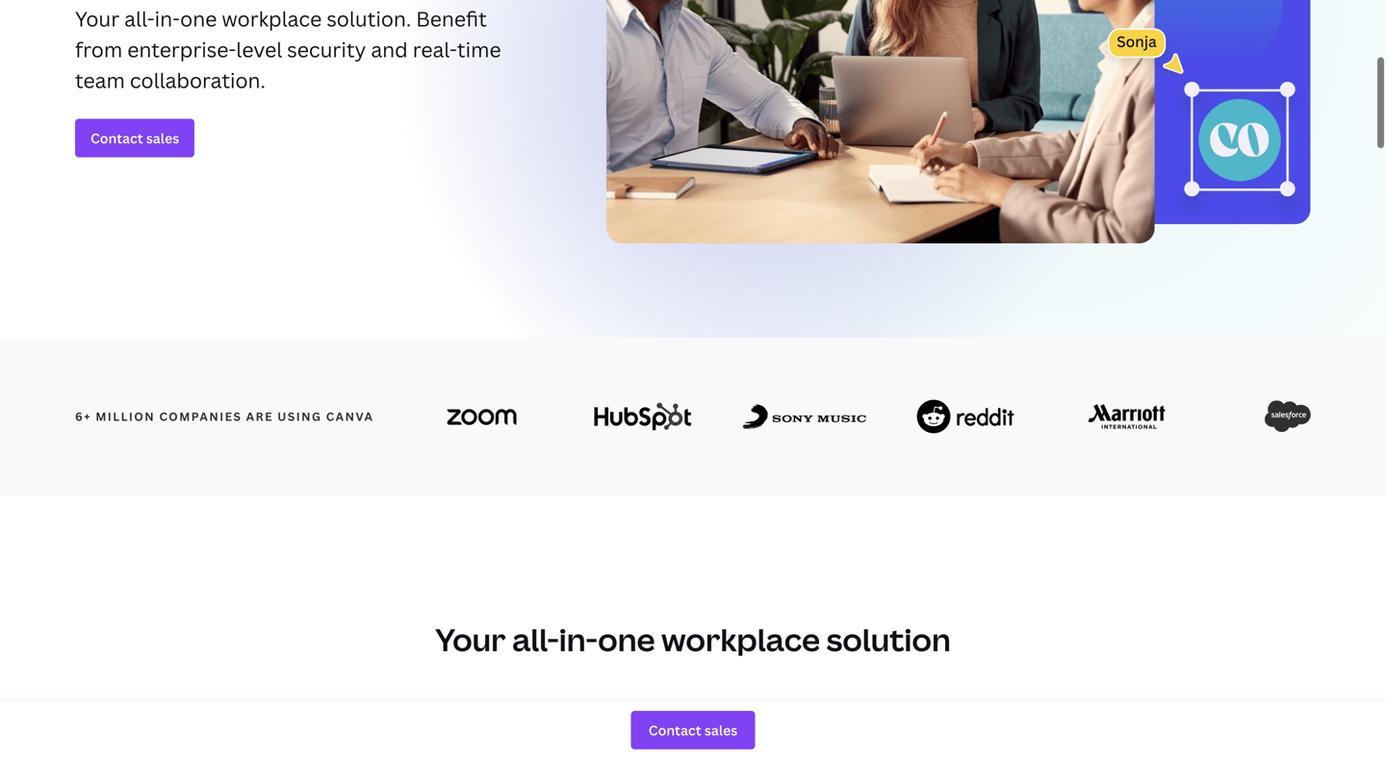 Task type: vqa. For each thing, say whether or not it's contained in the screenshot.
1 to the bottom
no



Task type: describe. For each thing, give the bounding box(es) containing it.
three office workers sitting around a meeting table with graphics overlayed around them showing three names in colourful cursors collaboratively working on a digital document. image
[[606, 0, 1311, 243]]

using
[[277, 408, 322, 424]]

one for your all-in-one workplace solution
[[598, 619, 655, 661]]

and
[[371, 36, 408, 63]]

sales
[[146, 129, 179, 147]]

marriott image
[[1088, 404, 1165, 429]]

your all-in-one workplace solution. benefit from enterprise-level security and real-time team collaboration.
[[75, 5, 501, 94]]

your all-in-one workplace solution
[[435, 619, 951, 661]]

contact sales
[[90, 129, 179, 147]]

team
[[75, 66, 125, 94]]

6+ million companies are using canva
[[75, 408, 374, 424]]

in- for your all-in-one workplace solution. benefit from enterprise-level security and real-time team collaboration.
[[155, 5, 180, 32]]

security
[[287, 36, 366, 63]]

your for your all-in-one workplace solution. benefit from enterprise-level security and real-time team collaboration.
[[75, 5, 119, 32]]

zoom image
[[447, 408, 516, 425]]

level
[[236, 36, 282, 63]]

solution
[[826, 619, 951, 661]]

from
[[75, 36, 122, 63]]

time
[[457, 36, 501, 63]]

workplace for solution.
[[222, 5, 322, 32]]

in- for your all-in-one workplace solution
[[559, 619, 598, 661]]

reddit image
[[917, 400, 1014, 433]]

enterprise-
[[127, 36, 236, 63]]

collaboration.
[[130, 66, 266, 94]]

are
[[246, 408, 273, 424]]



Task type: locate. For each thing, give the bounding box(es) containing it.
1 horizontal spatial all-
[[512, 619, 559, 661]]

1 vertical spatial in-
[[559, 619, 598, 661]]

one
[[180, 5, 217, 32], [598, 619, 655, 661]]

1 vertical spatial your
[[435, 619, 506, 661]]

1 vertical spatial one
[[598, 619, 655, 661]]

canva
[[326, 408, 374, 424]]

benefit
[[416, 5, 487, 32]]

companies
[[159, 408, 242, 424]]

0 vertical spatial your
[[75, 5, 119, 32]]

your
[[75, 5, 119, 32], [435, 619, 506, 661]]

workplace inside your all-in-one workplace solution. benefit from enterprise-level security and real-time team collaboration.
[[222, 5, 322, 32]]

all- for your all-in-one workplace solution
[[512, 619, 559, 661]]

contact sales link
[[75, 119, 195, 157]]

1 vertical spatial workplace
[[661, 619, 820, 661]]

all-
[[124, 5, 155, 32], [512, 619, 559, 661]]

1 horizontal spatial in-
[[559, 619, 598, 661]]

0 vertical spatial all-
[[124, 5, 155, 32]]

in- inside your all-in-one workplace solution. benefit from enterprise-level security and real-time team collaboration.
[[155, 5, 180, 32]]

0 vertical spatial in-
[[155, 5, 180, 32]]

1 horizontal spatial workplace
[[661, 619, 820, 661]]

0 horizontal spatial one
[[180, 5, 217, 32]]

real-
[[413, 36, 457, 63]]

contact
[[90, 129, 143, 147]]

your for your all-in-one workplace solution
[[435, 619, 506, 661]]

workplace
[[222, 5, 322, 32], [661, 619, 820, 661]]

0 vertical spatial one
[[180, 5, 217, 32]]

all- for your all-in-one workplace solution. benefit from enterprise-level security and real-time team collaboration.
[[124, 5, 155, 32]]

0 vertical spatial workplace
[[222, 5, 322, 32]]

all- inside your all-in-one workplace solution. benefit from enterprise-level security and real-time team collaboration.
[[124, 5, 155, 32]]

0 horizontal spatial workplace
[[222, 5, 322, 32]]

hubspot image
[[594, 403, 692, 430]]

0 horizontal spatial in-
[[155, 5, 180, 32]]

salesforce image
[[1265, 400, 1311, 433]]

million
[[96, 408, 155, 424]]

0 horizontal spatial your
[[75, 5, 119, 32]]

1 horizontal spatial your
[[435, 619, 506, 661]]

1 horizontal spatial one
[[598, 619, 655, 661]]

one for your all-in-one workplace solution. benefit from enterprise-level security and real-time team collaboration.
[[180, 5, 217, 32]]

in-
[[155, 5, 180, 32], [559, 619, 598, 661]]

1 vertical spatial all-
[[512, 619, 559, 661]]

6+
[[75, 408, 92, 424]]

workplace for solution
[[661, 619, 820, 661]]

your inside your all-in-one workplace solution. benefit from enterprise-level security and real-time team collaboration.
[[75, 5, 119, 32]]

solution.
[[327, 5, 411, 32]]

0 horizontal spatial all-
[[124, 5, 155, 32]]

one inside your all-in-one workplace solution. benefit from enterprise-level security and real-time team collaboration.
[[180, 5, 217, 32]]

sony music image
[[743, 404, 866, 429]]



